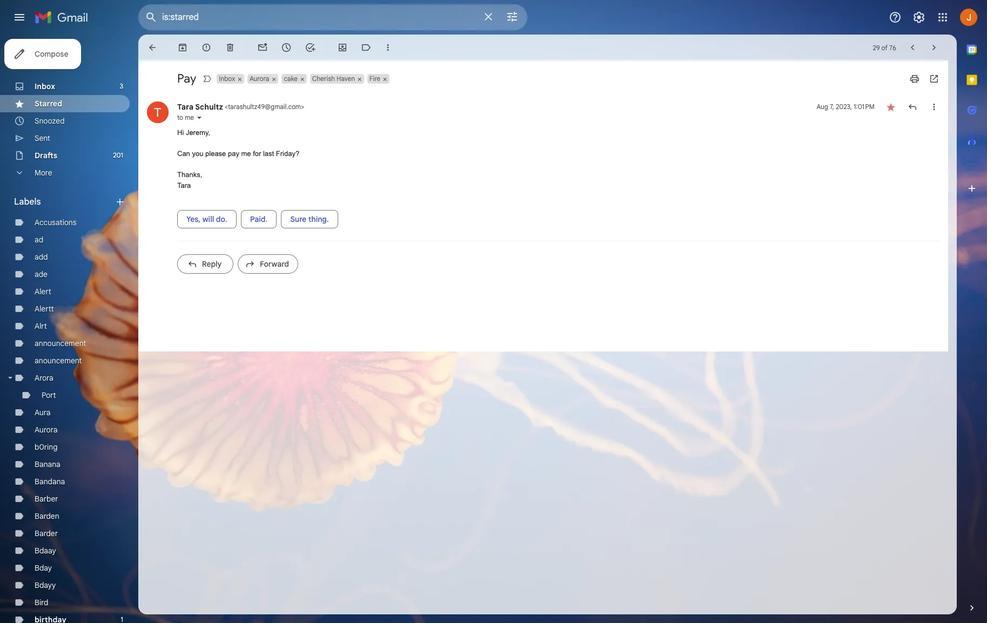 Task type: locate. For each thing, give the bounding box(es) containing it.
archive image
[[177, 42, 188, 53]]

tara up to me
[[177, 102, 193, 112]]

1 horizontal spatial aurora
[[250, 75, 269, 83]]

aura
[[35, 408, 51, 418]]

inbox button
[[217, 74, 236, 84]]

drafts
[[35, 151, 57, 160]]

inbox for the 'inbox' button
[[219, 75, 235, 83]]

201
[[113, 151, 123, 159]]

red star image
[[886, 102, 896, 112]]

0 vertical spatial aurora
[[250, 75, 269, 83]]

1 horizontal spatial inbox
[[219, 75, 235, 83]]

me right to
[[185, 113, 194, 122]]

banana link
[[35, 460, 60, 470]]

1 tara from the top
[[177, 102, 193, 112]]

tarashultz49@gmail.com
[[228, 103, 301, 111]]

aurora for aurora button
[[250, 75, 269, 83]]

fire button
[[367, 74, 382, 84]]

aug 7, 2023, 1:01 pm
[[817, 103, 875, 111]]

inbox inside button
[[219, 75, 235, 83]]

starred
[[35, 99, 62, 109]]

barden link
[[35, 512, 59, 521]]

2023,
[[836, 103, 852, 111]]

forward
[[260, 259, 289, 269]]

alrt
[[35, 322, 47, 331]]

alertt link
[[35, 304, 54, 314]]

7,
[[830, 103, 834, 111]]

tab list
[[957, 35, 987, 585]]

thing.
[[308, 215, 329, 224]]

29
[[873, 43, 880, 52]]

add link
[[35, 252, 48, 262]]

will
[[203, 215, 214, 224]]

bday
[[35, 564, 52, 573]]

last
[[263, 150, 274, 158]]

sent link
[[35, 133, 50, 143]]

schultz
[[195, 102, 223, 112]]

sure thing.
[[290, 215, 329, 224]]

thanks, tara
[[177, 171, 202, 189]]

older image
[[929, 42, 940, 53]]

for
[[253, 150, 261, 158]]

barber
[[35, 494, 58, 504]]

inbox up the "starred" link at the left top of the page
[[35, 82, 55, 91]]

inbox up <
[[219, 75, 235, 83]]

aurora up the tarashultz49@gmail.com
[[250, 75, 269, 83]]

0 horizontal spatial me
[[185, 113, 194, 122]]

tara down 'thanks,'
[[177, 181, 191, 189]]

aurora for aurora 'link'
[[35, 425, 58, 435]]

me left for
[[241, 150, 251, 158]]

ade
[[35, 270, 47, 279]]

0 vertical spatial tara
[[177, 102, 193, 112]]

announcement link
[[35, 339, 86, 349]]

aurora up b0ring link on the left of page
[[35, 425, 58, 435]]

yes, will do.
[[186, 215, 227, 224]]

haven
[[337, 75, 355, 83]]

forward link
[[238, 254, 298, 274]]

1 vertical spatial tara
[[177, 181, 191, 189]]

cherish haven button
[[310, 74, 356, 84]]

alert
[[35, 287, 51, 297]]

can
[[177, 150, 190, 158]]

paid.
[[250, 215, 268, 224]]

76
[[889, 43, 896, 52]]

tara
[[177, 102, 193, 112], [177, 181, 191, 189]]

tara inside the thanks, tara
[[177, 181, 191, 189]]

do.
[[216, 215, 227, 224]]

1:01 pm
[[854, 103, 875, 111]]

arora link
[[35, 373, 53, 383]]

banana
[[35, 460, 60, 470]]

back to starred image
[[147, 42, 158, 53]]

aurora inside button
[[250, 75, 269, 83]]

advanced search options image
[[501, 6, 523, 28]]

cake
[[284, 75, 298, 83]]

arora
[[35, 373, 53, 383]]

inbox inside 'labels' navigation
[[35, 82, 55, 91]]

paid. button
[[241, 210, 277, 229]]

b0ring link
[[35, 443, 58, 452]]

1 vertical spatial aurora
[[35, 425, 58, 435]]

aurora inside 'labels' navigation
[[35, 425, 58, 435]]

0 horizontal spatial aurora
[[35, 425, 58, 435]]

sure
[[290, 215, 306, 224]]

snooze image
[[281, 42, 292, 53]]

bird
[[35, 598, 48, 608]]

main menu image
[[13, 11, 26, 24]]

reply link
[[177, 254, 233, 274]]

bdayy link
[[35, 581, 56, 591]]

to
[[177, 113, 183, 122]]

1 vertical spatial me
[[241, 150, 251, 158]]

0 vertical spatial me
[[185, 113, 194, 122]]

red-star checkbox
[[886, 102, 896, 112]]

1 horizontal spatial me
[[241, 150, 251, 158]]

port
[[42, 391, 56, 400]]

add to tasks image
[[305, 42, 316, 53]]

2 tara from the top
[[177, 181, 191, 189]]

0 horizontal spatial inbox
[[35, 82, 55, 91]]

add
[[35, 252, 48, 262]]

more button
[[0, 164, 130, 182]]

of
[[882, 43, 888, 52]]

<
[[225, 103, 228, 111]]

None search field
[[138, 4, 527, 30]]



Task type: vqa. For each thing, say whether or not it's contained in the screenshot.
'Cake'
yes



Task type: describe. For each thing, give the bounding box(es) containing it.
report spam image
[[201, 42, 212, 53]]

snoozed
[[35, 116, 65, 126]]

sent
[[35, 133, 50, 143]]

sure thing. button
[[281, 210, 338, 229]]

aug
[[817, 103, 828, 111]]

bday link
[[35, 564, 52, 573]]

can you please pay me for last friday?
[[177, 150, 301, 158]]

cherish haven
[[312, 75, 355, 83]]

barder
[[35, 529, 58, 539]]

thanks,
[[177, 171, 202, 179]]

bdaay link
[[35, 546, 56, 556]]

barden
[[35, 512, 59, 521]]

cherish
[[312, 75, 335, 83]]

cake button
[[282, 74, 299, 84]]

ad link
[[35, 235, 43, 245]]

tara schultz < tarashultz49@gmail.com >
[[177, 102, 304, 112]]

hi
[[177, 129, 184, 137]]

yes,
[[186, 215, 201, 224]]

b0ring
[[35, 443, 58, 452]]

compose
[[35, 49, 68, 59]]

accusations
[[35, 218, 76, 227]]

hi jeremy,
[[177, 129, 212, 137]]

delete image
[[225, 42, 236, 53]]

pay
[[228, 150, 239, 158]]

ad
[[35, 235, 43, 245]]

alertt
[[35, 304, 54, 314]]

settings image
[[913, 11, 926, 24]]

inbox link
[[35, 82, 55, 91]]

Search mail text field
[[162, 12, 475, 23]]

please
[[205, 150, 226, 158]]

labels heading
[[14, 197, 115, 207]]

to me
[[177, 113, 194, 122]]

alrt link
[[35, 322, 47, 331]]

fire
[[370, 75, 380, 83]]

bdayy
[[35, 581, 56, 591]]

bandana
[[35, 477, 65, 487]]

yes, will do. button
[[177, 210, 237, 229]]

29 of 76
[[873, 43, 896, 52]]

accusations link
[[35, 218, 76, 227]]

compose button
[[4, 39, 81, 69]]

move to inbox image
[[337, 42, 348, 53]]

more
[[35, 168, 52, 178]]

jeremy,
[[186, 129, 210, 137]]

alert link
[[35, 287, 51, 297]]

newer image
[[907, 42, 918, 53]]

labels
[[14, 197, 41, 207]]

>
[[301, 103, 304, 111]]

barder link
[[35, 529, 58, 539]]

aug 7, 2023, 1:01 pm cell
[[817, 102, 875, 112]]

labels image
[[361, 42, 372, 53]]

snoozed link
[[35, 116, 65, 126]]

support image
[[889, 11, 902, 24]]

barber link
[[35, 494, 58, 504]]

aura link
[[35, 408, 51, 418]]

show details image
[[196, 115, 203, 121]]

aurora link
[[35, 425, 58, 435]]

inbox for inbox link
[[35, 82, 55, 91]]

you
[[192, 150, 203, 158]]

search mail image
[[142, 8, 161, 27]]

pay
[[177, 71, 196, 86]]

more image
[[383, 42, 393, 53]]

clear search image
[[478, 6, 499, 28]]

ade link
[[35, 270, 47, 279]]

bandana link
[[35, 477, 65, 487]]

friday?
[[276, 150, 299, 158]]

reply
[[202, 259, 222, 269]]

aurora button
[[248, 74, 270, 84]]

port link
[[42, 391, 56, 400]]

bdaay
[[35, 546, 56, 556]]

anouncement
[[35, 356, 82, 366]]

anouncement link
[[35, 356, 82, 366]]

labels navigation
[[0, 35, 138, 624]]

drafts link
[[35, 151, 57, 160]]

tara schultz cell
[[177, 102, 304, 112]]

announcement
[[35, 339, 86, 349]]

gmail image
[[35, 6, 93, 28]]



